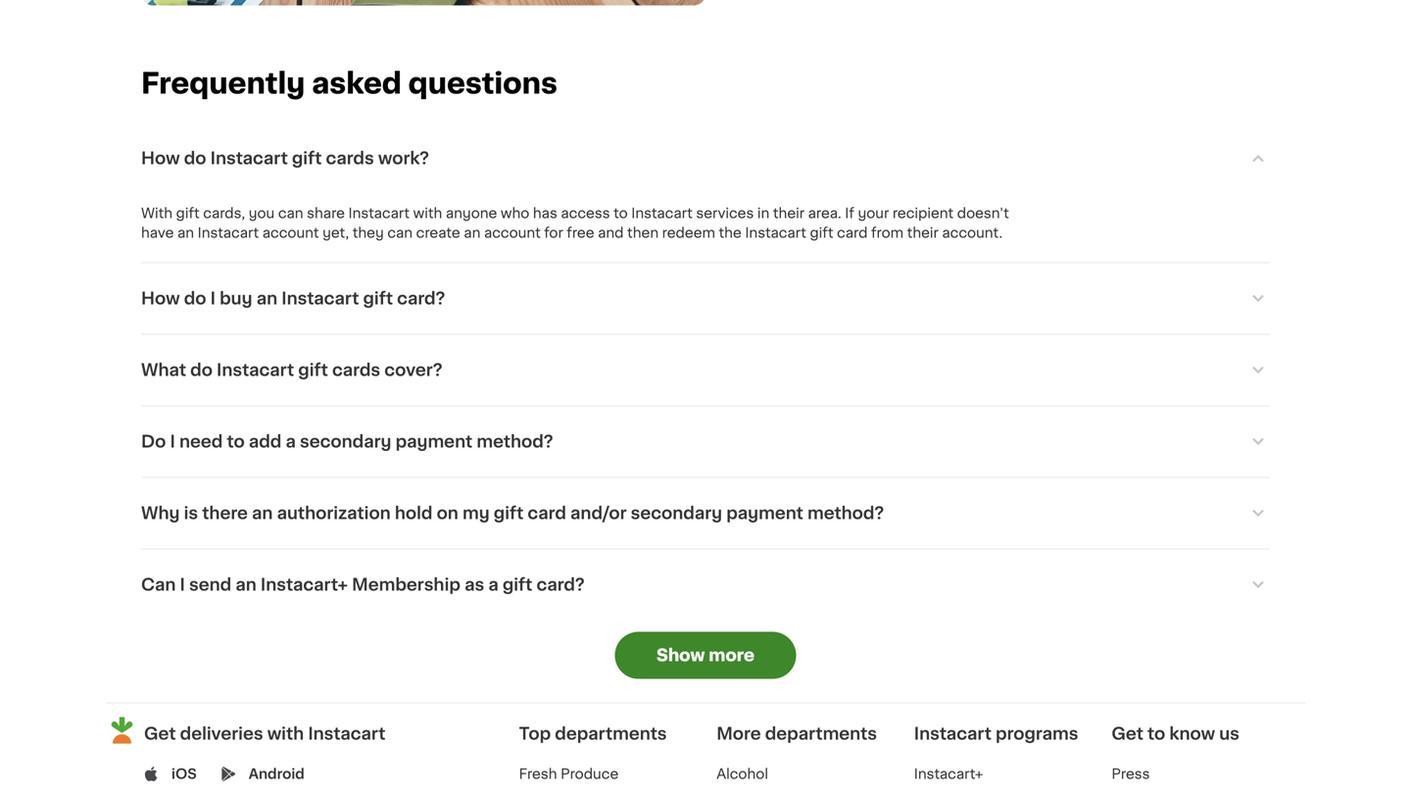 Task type: describe. For each thing, give the bounding box(es) containing it.
fresh
[[519, 767, 557, 781]]

membership
[[352, 576, 461, 593]]

an right buy
[[257, 290, 278, 307]]

services
[[696, 206, 754, 220]]

an right have
[[177, 226, 194, 240]]

gift right the as
[[503, 576, 533, 593]]

how do instacart gift cards work?
[[141, 150, 429, 166]]

android play store logo image
[[221, 767, 236, 781]]

there
[[202, 505, 248, 521]]

gift right my
[[494, 505, 524, 521]]

add
[[249, 433, 282, 450]]

instacart programs
[[915, 725, 1079, 742]]

do for how do i buy an instacart gift card?
[[184, 290, 206, 307]]

you
[[249, 206, 275, 220]]

know
[[1170, 725, 1216, 742]]

they
[[353, 226, 384, 240]]

show more button
[[615, 632, 797, 679]]

ios app store logo image
[[144, 767, 159, 781]]

get for get deliveries with instacart
[[144, 725, 176, 742]]

asked
[[312, 69, 402, 97]]

hold
[[395, 505, 433, 521]]

android link
[[249, 764, 305, 784]]

is
[[184, 505, 198, 521]]

do
[[141, 433, 166, 450]]

show
[[657, 647, 705, 664]]

instacart inside dropdown button
[[217, 362, 294, 378]]

top departments
[[519, 725, 667, 742]]

0 vertical spatial payment
[[396, 433, 473, 450]]

who
[[501, 206, 530, 220]]

with gift cards, you can share instacart with anyone who has access to instacart services in their area. if your recipient doesn't have an instacart account yet, they can create an account for free and then redeem the instacart gift card from their account.
[[141, 206, 1013, 240]]

deliveries
[[180, 725, 263, 742]]

top
[[519, 725, 551, 742]]

authorization
[[277, 505, 391, 521]]

cards for work?
[[326, 150, 374, 166]]

1 horizontal spatial secondary
[[631, 505, 723, 521]]

the
[[719, 226, 742, 240]]

press
[[1112, 767, 1151, 781]]

doesn't
[[958, 206, 1010, 220]]

what
[[141, 362, 186, 378]]

show more
[[657, 647, 755, 664]]

more
[[709, 647, 755, 664]]

more
[[717, 725, 761, 742]]

access
[[561, 206, 610, 220]]

can i send an instacart+ membership as a gift card? button
[[141, 549, 1271, 620]]

card inside dropdown button
[[528, 505, 567, 521]]

questions
[[409, 69, 558, 97]]

free
[[567, 226, 595, 240]]

to inside dropdown button
[[227, 433, 245, 450]]

and
[[598, 226, 624, 240]]

i for send
[[180, 576, 185, 593]]

area.
[[808, 206, 842, 220]]

yet,
[[323, 226, 349, 240]]

departments for more departments
[[765, 725, 878, 742]]

do for how do instacart gift cards work?
[[184, 150, 206, 166]]

instacart+ link
[[915, 767, 984, 781]]

0 vertical spatial method?
[[477, 433, 553, 450]]

an down the anyone
[[464, 226, 481, 240]]

why is there an authorization hold on my gift card and/or secondary payment method?
[[141, 505, 884, 521]]

ios
[[172, 767, 197, 781]]

1 horizontal spatial can
[[388, 226, 413, 240]]

an right the send
[[236, 576, 257, 593]]

with inside with gift cards, you can share instacart with anyone who has access to instacart services in their area. if your recipient doesn't have an instacart account yet, they can create an account for free and then redeem the instacart gift card from their account.
[[413, 206, 442, 220]]

create
[[416, 226, 461, 240]]

fresh produce link
[[519, 767, 619, 781]]

alcohol link
[[717, 767, 769, 781]]

fresh produce
[[519, 767, 619, 781]]

android
[[249, 767, 305, 781]]

0 horizontal spatial can
[[278, 206, 304, 220]]

0 vertical spatial their
[[773, 206, 805, 220]]

us
[[1220, 725, 1240, 742]]

get for get to know us
[[1112, 725, 1144, 742]]

has
[[533, 206, 558, 220]]

frequently
[[141, 69, 305, 97]]

ios link
[[172, 764, 197, 784]]

1 horizontal spatial card?
[[537, 576, 585, 593]]

gift down "area."
[[810, 226, 834, 240]]

press link
[[1112, 767, 1151, 781]]

programs
[[996, 725, 1079, 742]]

do i need to add a secondary payment method?
[[141, 433, 553, 450]]

i inside how do i buy an instacart gift card? dropdown button
[[210, 290, 216, 307]]



Task type: vqa. For each thing, say whether or not it's contained in the screenshot.
an
yes



Task type: locate. For each thing, give the bounding box(es) containing it.
i inside the can i send an instacart+ membership as a gift card? dropdown button
[[180, 576, 185, 593]]

card down if
[[837, 226, 868, 240]]

payment down do i need to add a secondary payment method? dropdown button
[[727, 505, 804, 521]]

anyone
[[446, 206, 497, 220]]

instacart
[[210, 150, 288, 166], [349, 206, 410, 220], [632, 206, 693, 220], [198, 226, 259, 240], [745, 226, 807, 240], [282, 290, 359, 307], [217, 362, 294, 378], [308, 725, 386, 742], [915, 725, 992, 742]]

departments
[[555, 725, 667, 742], [765, 725, 878, 742]]

to left know
[[1148, 725, 1166, 742]]

card?
[[397, 290, 445, 307], [537, 576, 585, 593]]

0 horizontal spatial i
[[170, 433, 175, 450]]

cards left the cover?
[[332, 362, 381, 378]]

get up press
[[1112, 725, 1144, 742]]

do left buy
[[184, 290, 206, 307]]

instacart shopper app logo image
[[106, 714, 138, 746]]

1 vertical spatial secondary
[[631, 505, 723, 521]]

for
[[544, 226, 564, 240]]

2 get from the left
[[1112, 725, 1144, 742]]

more departments
[[717, 725, 878, 742]]

as
[[465, 576, 485, 593]]

1 get from the left
[[144, 725, 176, 742]]

1 vertical spatial cards
[[332, 362, 381, 378]]

0 horizontal spatial account
[[263, 226, 319, 240]]

a
[[286, 433, 296, 450], [489, 576, 499, 593]]

do up cards,
[[184, 150, 206, 166]]

buy
[[220, 290, 253, 307]]

can right you
[[278, 206, 304, 220]]

1 vertical spatial their
[[908, 226, 939, 240]]

instacart+
[[261, 576, 348, 593], [915, 767, 984, 781]]

2 vertical spatial i
[[180, 576, 185, 593]]

1 vertical spatial to
[[227, 433, 245, 450]]

how
[[141, 150, 180, 166], [141, 290, 180, 307]]

card inside with gift cards, you can share instacart with anyone who has access to instacart services in their area. if your recipient doesn't have an instacart account yet, they can create an account for free and then redeem the instacart gift card from their account.
[[837, 226, 868, 240]]

account down you
[[263, 226, 319, 240]]

get deliveries with instacart
[[144, 725, 386, 742]]

1 horizontal spatial get
[[1112, 725, 1144, 742]]

gift right with
[[176, 206, 200, 220]]

with up 'android'
[[267, 725, 304, 742]]

0 horizontal spatial secondary
[[300, 433, 392, 450]]

a inside do i need to add a secondary payment method? dropdown button
[[286, 433, 296, 450]]

payment
[[396, 433, 473, 450], [727, 505, 804, 521]]

2 account from the left
[[484, 226, 541, 240]]

can
[[278, 206, 304, 220], [388, 226, 413, 240]]

0 horizontal spatial to
[[227, 433, 245, 450]]

1 account from the left
[[263, 226, 319, 240]]

get
[[144, 725, 176, 742], [1112, 725, 1144, 742]]

account.
[[943, 226, 1003, 240]]

cards inside dropdown button
[[326, 150, 374, 166]]

2 vertical spatial do
[[190, 362, 213, 378]]

account
[[263, 226, 319, 240], [484, 226, 541, 240]]

what do instacart gift cards cover?
[[141, 362, 443, 378]]

departments for top departments
[[555, 725, 667, 742]]

share
[[307, 206, 345, 220]]

1 vertical spatial card
[[528, 505, 567, 521]]

0 horizontal spatial with
[[267, 725, 304, 742]]

0 vertical spatial with
[[413, 206, 442, 220]]

1 vertical spatial method?
[[808, 505, 884, 521]]

i
[[210, 290, 216, 307], [170, 433, 175, 450], [180, 576, 185, 593]]

redeem
[[662, 226, 716, 240]]

with
[[141, 206, 173, 220]]

can
[[141, 576, 176, 593]]

1 horizontal spatial with
[[413, 206, 442, 220]]

0 vertical spatial do
[[184, 150, 206, 166]]

1 horizontal spatial card
[[837, 226, 868, 240]]

if
[[845, 206, 855, 220]]

2 horizontal spatial to
[[1148, 725, 1166, 742]]

how for how do i buy an instacart gift card?
[[141, 290, 180, 307]]

1 horizontal spatial payment
[[727, 505, 804, 521]]

produce
[[561, 767, 619, 781]]

0 horizontal spatial method?
[[477, 433, 553, 450]]

i left buy
[[210, 290, 216, 307]]

in
[[758, 206, 770, 220]]

need
[[179, 433, 223, 450]]

1 vertical spatial card?
[[537, 576, 585, 593]]

1 horizontal spatial instacart+
[[915, 767, 984, 781]]

0 vertical spatial card?
[[397, 290, 445, 307]]

gift down how do i buy an instacart gift card?
[[298, 362, 328, 378]]

what do instacart gift cards cover? button
[[141, 335, 1271, 405]]

do i need to add a secondary payment method? button
[[141, 406, 1271, 477]]

0 vertical spatial a
[[286, 433, 296, 450]]

0 horizontal spatial departments
[[555, 725, 667, 742]]

1 vertical spatial do
[[184, 290, 206, 307]]

2 departments from the left
[[765, 725, 878, 742]]

their down recipient
[[908, 226, 939, 240]]

gift inside dropdown button
[[298, 362, 328, 378]]

instacart+ inside the can i send an instacart+ membership as a gift card? dropdown button
[[261, 576, 348, 593]]

0 horizontal spatial instacart+
[[261, 576, 348, 593]]

0 horizontal spatial a
[[286, 433, 296, 450]]

1 vertical spatial with
[[267, 725, 304, 742]]

secondary
[[300, 433, 392, 450], [631, 505, 723, 521]]

0 horizontal spatial payment
[[396, 433, 473, 450]]

method?
[[477, 433, 553, 450], [808, 505, 884, 521]]

why
[[141, 505, 180, 521]]

why is there an authorization hold on my gift card and/or secondary payment method? button
[[141, 478, 1271, 548]]

instacart+ down instacart programs at the bottom right
[[915, 767, 984, 781]]

to inside with gift cards, you can share instacart with anyone who has access to instacart services in their area. if your recipient doesn't have an instacart account yet, they can create an account for free and then redeem the instacart gift card from their account.
[[614, 206, 628, 220]]

work?
[[378, 150, 429, 166]]

0 vertical spatial card
[[837, 226, 868, 240]]

alcohol
[[717, 767, 769, 781]]

2 horizontal spatial i
[[210, 290, 216, 307]]

0 horizontal spatial card?
[[397, 290, 445, 307]]

gift
[[292, 150, 322, 166], [176, 206, 200, 220], [810, 226, 834, 240], [363, 290, 393, 307], [298, 362, 328, 378], [494, 505, 524, 521], [503, 576, 533, 593]]

0 vertical spatial instacart+
[[261, 576, 348, 593]]

cards
[[326, 150, 374, 166], [332, 362, 381, 378]]

how do instacart gift cards work? button
[[141, 123, 1271, 193]]

0 vertical spatial i
[[210, 290, 216, 307]]

gift down they
[[363, 290, 393, 307]]

then
[[628, 226, 659, 240]]

a inside the can i send an instacart+ membership as a gift card? dropdown button
[[489, 576, 499, 593]]

1 vertical spatial a
[[489, 576, 499, 593]]

to left add
[[227, 433, 245, 450]]

can right they
[[388, 226, 413, 240]]

instacart+ down the authorization
[[261, 576, 348, 593]]

your
[[858, 206, 890, 220]]

secondary down do i need to add a secondary payment method? dropdown button
[[631, 505, 723, 521]]

from
[[872, 226, 904, 240]]

their
[[773, 206, 805, 220], [908, 226, 939, 240]]

their right in
[[773, 206, 805, 220]]

an right there
[[252, 505, 273, 521]]

1 horizontal spatial method?
[[808, 505, 884, 521]]

how for how do instacart gift cards work?
[[141, 150, 180, 166]]

0 vertical spatial to
[[614, 206, 628, 220]]

1 departments from the left
[[555, 725, 667, 742]]

0 horizontal spatial get
[[144, 725, 176, 742]]

cards inside dropdown button
[[332, 362, 381, 378]]

an
[[177, 226, 194, 240], [464, 226, 481, 240], [257, 290, 278, 307], [252, 505, 273, 521], [236, 576, 257, 593]]

1 vertical spatial payment
[[727, 505, 804, 521]]

departments up 'produce'
[[555, 725, 667, 742]]

how do i buy an instacart gift card? button
[[141, 263, 1271, 334]]

a right the as
[[489, 576, 499, 593]]

on
[[437, 505, 459, 521]]

and/or
[[571, 505, 627, 521]]

0 vertical spatial can
[[278, 206, 304, 220]]

cards for cover?
[[332, 362, 381, 378]]

0 horizontal spatial their
[[773, 206, 805, 220]]

cards,
[[203, 206, 245, 220]]

how up with
[[141, 150, 180, 166]]

do for what do instacart gift cards cover?
[[190, 362, 213, 378]]

i right do
[[170, 433, 175, 450]]

recipient
[[893, 206, 954, 220]]

i right can
[[180, 576, 185, 593]]

1 vertical spatial i
[[170, 433, 175, 450]]

frequently asked questions
[[141, 69, 558, 97]]

1 horizontal spatial a
[[489, 576, 499, 593]]

2 how from the top
[[141, 290, 180, 307]]

gift up share
[[292, 150, 322, 166]]

1 horizontal spatial account
[[484, 226, 541, 240]]

1 horizontal spatial their
[[908, 226, 939, 240]]

how do i buy an instacart gift card?
[[141, 290, 445, 307]]

0 vertical spatial secondary
[[300, 433, 392, 450]]

cover?
[[385, 362, 443, 378]]

get to know us
[[1112, 725, 1240, 742]]

with
[[413, 206, 442, 220], [267, 725, 304, 742]]

departments right "more"
[[765, 725, 878, 742]]

card left 'and/or'
[[528, 505, 567, 521]]

1 horizontal spatial departments
[[765, 725, 878, 742]]

2 vertical spatial to
[[1148, 725, 1166, 742]]

do
[[184, 150, 206, 166], [184, 290, 206, 307], [190, 362, 213, 378]]

secondary up the authorization
[[300, 433, 392, 450]]

to
[[614, 206, 628, 220], [227, 433, 245, 450], [1148, 725, 1166, 742]]

cards left work?
[[326, 150, 374, 166]]

with up create
[[413, 206, 442, 220]]

i inside do i need to add a secondary payment method? dropdown button
[[170, 433, 175, 450]]

1 how from the top
[[141, 150, 180, 166]]

do inside dropdown button
[[190, 362, 213, 378]]

a right add
[[286, 433, 296, 450]]

0 vertical spatial how
[[141, 150, 180, 166]]

1 horizontal spatial to
[[614, 206, 628, 220]]

to up and
[[614, 206, 628, 220]]

0 horizontal spatial card
[[528, 505, 567, 521]]

card? down 'and/or'
[[537, 576, 585, 593]]

1 vertical spatial instacart+
[[915, 767, 984, 781]]

0 vertical spatial cards
[[326, 150, 374, 166]]

do right what
[[190, 362, 213, 378]]

account down who
[[484, 226, 541, 240]]

get right instacart shopper app logo at bottom left
[[144, 725, 176, 742]]

how down have
[[141, 290, 180, 307]]

1 vertical spatial how
[[141, 290, 180, 307]]

1 horizontal spatial i
[[180, 576, 185, 593]]

1 vertical spatial can
[[388, 226, 413, 240]]

card? down create
[[397, 290, 445, 307]]

payment up on
[[396, 433, 473, 450]]

my
[[463, 505, 490, 521]]

send
[[189, 576, 232, 593]]

i for need
[[170, 433, 175, 450]]

can i send an instacart+ membership as a gift card?
[[141, 576, 585, 593]]

have
[[141, 226, 174, 240]]



